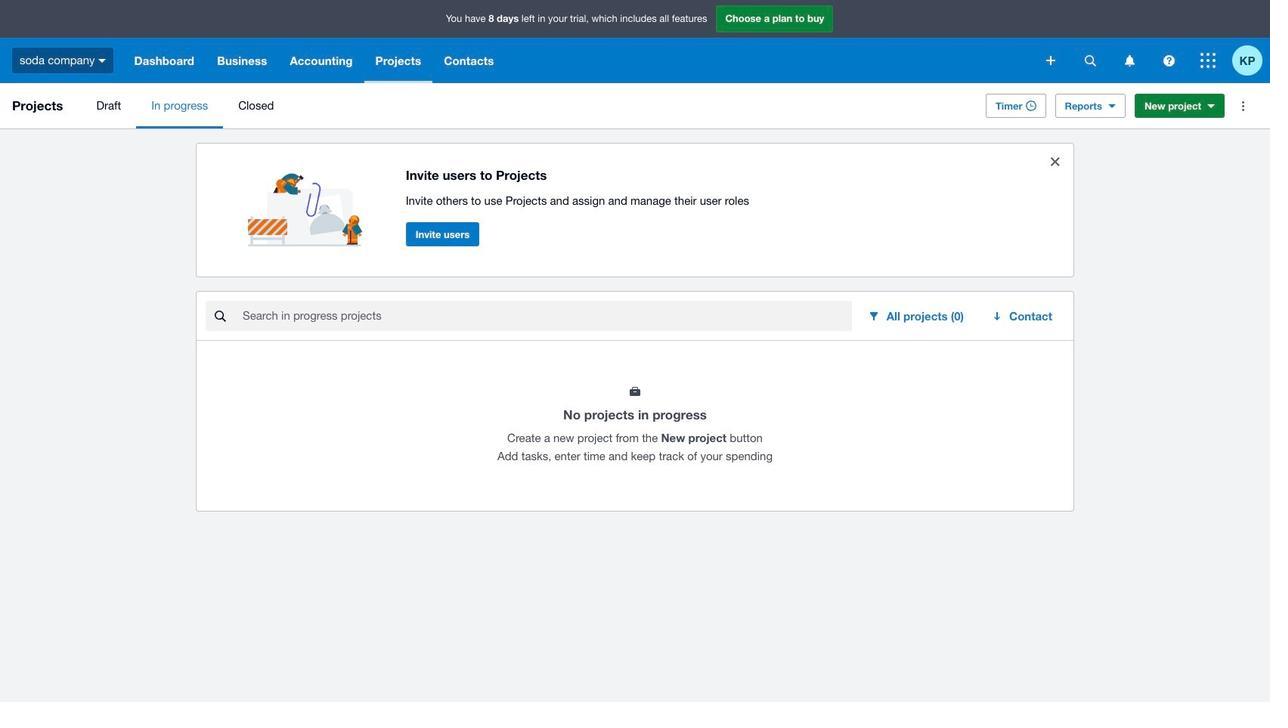 Task type: describe. For each thing, give the bounding box(es) containing it.
1 horizontal spatial svg image
[[1047, 56, 1056, 65]]

invite users to projects image
[[248, 156, 370, 247]]

2 svg image from the left
[[1125, 55, 1135, 66]]

more options image
[[1228, 91, 1259, 121]]



Task type: locate. For each thing, give the bounding box(es) containing it.
0 horizontal spatial svg image
[[1085, 55, 1096, 66]]

svg image
[[1085, 55, 1096, 66], [1125, 55, 1135, 66], [1164, 55, 1175, 66]]

svg image
[[1201, 53, 1216, 68], [1047, 56, 1056, 65], [99, 59, 106, 63]]

Search in progress projects search field
[[241, 302, 852, 331]]

3 svg image from the left
[[1164, 55, 1175, 66]]

banner
[[0, 0, 1271, 83]]

1 svg image from the left
[[1085, 55, 1096, 66]]

clear image
[[1041, 147, 1071, 177]]

1 horizontal spatial svg image
[[1125, 55, 1135, 66]]

0 horizontal spatial svg image
[[99, 59, 106, 63]]

2 horizontal spatial svg image
[[1164, 55, 1175, 66]]

2 horizontal spatial svg image
[[1201, 53, 1216, 68]]



Task type: vqa. For each thing, say whether or not it's contained in the screenshot.
INVITE USERS TO PROJECTS Image on the top left
yes



